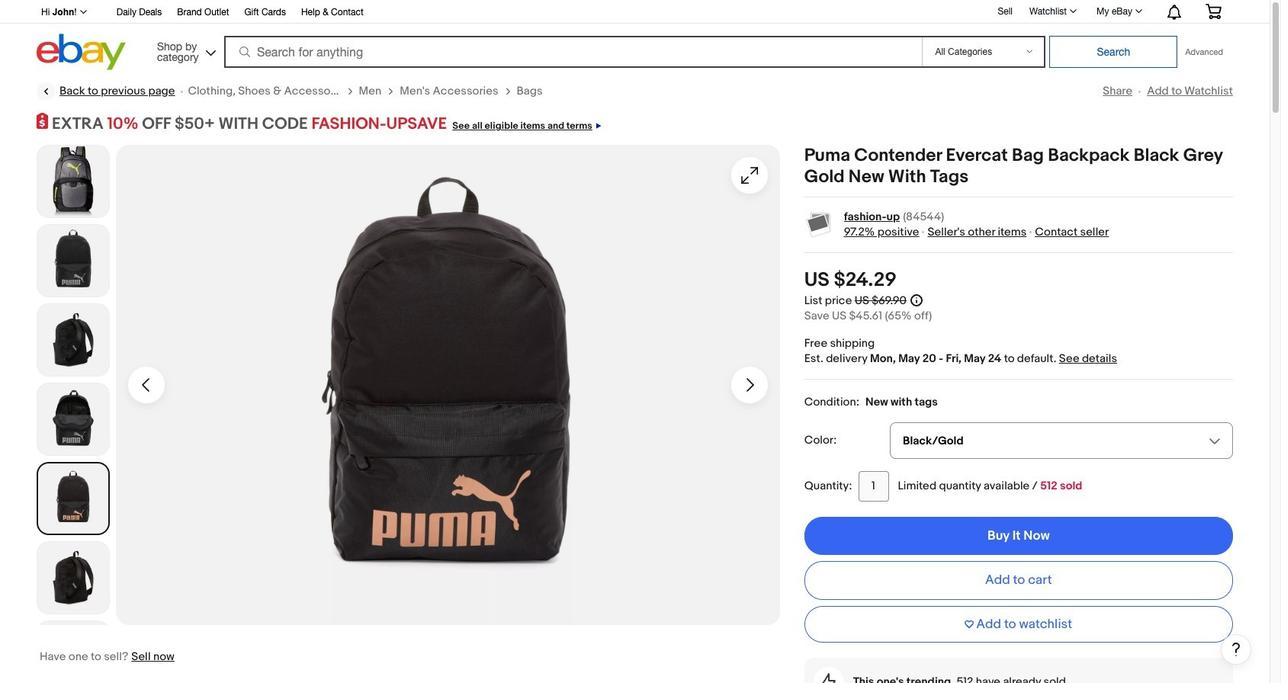 Task type: describe. For each thing, give the bounding box(es) containing it.
account navigation
[[33, 0, 1234, 24]]

with details__icon image
[[822, 674, 836, 684]]

picture 3 of 9 image
[[37, 304, 109, 376]]

0 horizontal spatial picture 5 of 9 image
[[40, 465, 107, 532]]

picture 4 of 9 image
[[37, 384, 109, 455]]

my ebay image
[[1136, 9, 1143, 13]]

Search for anything text field
[[227, 37, 920, 66]]



Task type: locate. For each thing, give the bounding box(es) containing it.
picture 1 of 9 image
[[37, 145, 109, 217]]

your shopping cart image
[[1206, 4, 1223, 19]]

help, opens dialogs image
[[1229, 642, 1245, 657]]

1 horizontal spatial picture 5 of 9 image
[[116, 145, 781, 625]]

None submit
[[1050, 36, 1179, 68]]

picture 5 of 9 image
[[116, 145, 781, 625], [40, 465, 107, 532]]

picture 6 of 9 image
[[37, 542, 109, 614]]

banner
[[33, 0, 1234, 74]]

watchlist image
[[1071, 9, 1078, 13]]

None text field
[[859, 471, 889, 502]]

picture 2 of 9 image
[[37, 225, 109, 297]]



Task type: vqa. For each thing, say whether or not it's contained in the screenshot.
Gift Cards "link"
no



